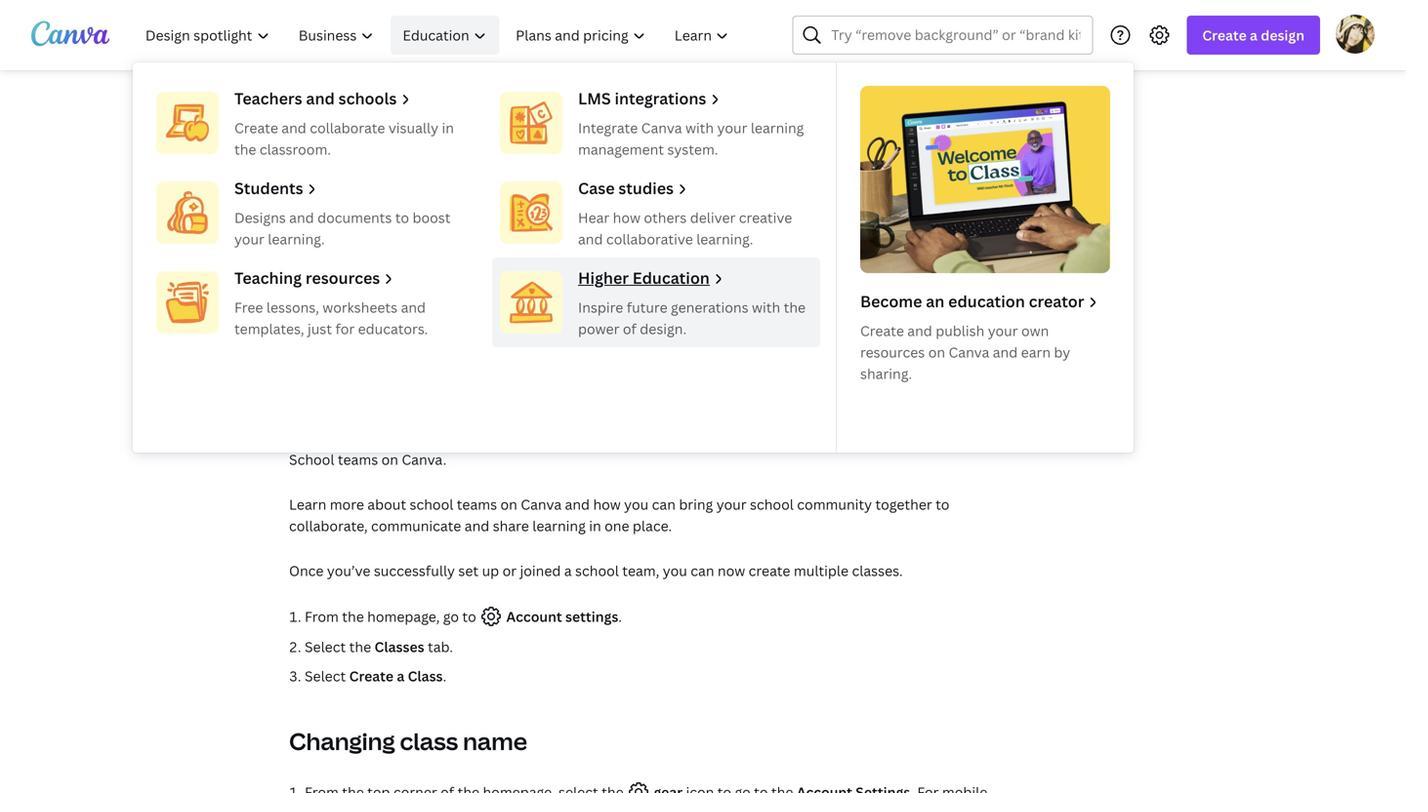 Task type: locate. For each thing, give the bounding box(es) containing it.
0 horizontal spatial multiple
[[521, 408, 576, 426]]

create down teachers
[[234, 119, 278, 137]]

and inside create and collaborate visually in the classroom.
[[282, 119, 306, 137]]

one right use
[[627, 271, 652, 290]]

education up future
[[633, 268, 710, 289]]

set
[[350, 271, 370, 290], [458, 562, 479, 581]]

. down tab.
[[443, 667, 446, 686]]

learning up canva.
[[379, 429, 432, 448]]

teams
[[338, 451, 378, 469], [457, 496, 497, 514]]

with
[[685, 119, 714, 137], [752, 298, 780, 317]]

collaborate,
[[289, 517, 368, 536]]

per up generations
[[692, 271, 714, 290]]

0 vertical spatial in
[[442, 119, 454, 137]]

templates,
[[234, 320, 304, 338]]

0 horizontal spatial school
[[410, 496, 453, 514]]

2 horizontal spatial on
[[928, 343, 945, 362]]

earn
[[1021, 343, 1051, 362]]

learning inside as educators, you may be teaching multiple classes. you may want to organize students into separate classes to make sharing learning material and teamwork effortless. that's why we've made it possible by introducing school teams on canva.
[[379, 429, 432, 448]]

1 vertical spatial resources
[[860, 343, 925, 362]]

up right sign
[[388, 205, 405, 223]]

up
[[388, 205, 405, 223], [373, 271, 390, 290], [477, 271, 494, 290], [482, 562, 499, 581]]

with down grade,
[[752, 298, 780, 317]]

1 horizontal spatial multiple
[[794, 562, 849, 581]]

why
[[703, 429, 730, 448]]

be right the will
[[765, 205, 782, 223]]

joined
[[520, 562, 561, 581]]

classes inside create and customize classes link
[[696, 103, 743, 122]]

1 horizontal spatial or
[[843, 271, 857, 290]]

0 vertical spatial learning
[[751, 119, 804, 137]]

to right together
[[936, 496, 950, 514]]

set up the worksheets at the left
[[350, 271, 370, 290]]

0 vertical spatial resources
[[306, 268, 380, 289]]

you up place.
[[624, 496, 649, 514]]

1 horizontal spatial in
[[589, 517, 601, 536]]

classes inside as educators, you may be teaching multiple classes. you may want to organize students into separate classes to make sharing learning material and teamwork effortless. that's why we've made it possible by introducing school teams on canva.
[[956, 408, 1003, 426]]

1 horizontal spatial classes.
[[852, 562, 903, 581]]

0 horizontal spatial .
[[436, 226, 440, 245]]

1 vertical spatial on
[[381, 451, 398, 469]]

on inside 'learn more about school teams on canva and how you can bring your school community together to collaborate, communicate and share learning in one place.'
[[500, 496, 517, 514]]

2 vertical spatial on
[[500, 496, 517, 514]]

1 horizontal spatial on
[[500, 496, 517, 514]]

or left joined
[[503, 562, 517, 581]]

0 horizontal spatial learning.
[[268, 230, 325, 249]]

place.
[[633, 517, 672, 536]]

2 select from the top
[[305, 667, 346, 686]]

inviting teachers and students link
[[289, 205, 995, 245]]

learning inside integrate canva with your learning management system.
[[751, 119, 804, 137]]

2 horizontal spatial school
[[750, 496, 794, 514]]

management
[[578, 140, 664, 159]]

create up management
[[550, 103, 593, 122]]

can up place.
[[652, 496, 676, 514]]

0 horizontal spatial by
[[885, 429, 902, 448]]

0 vertical spatial or
[[843, 271, 857, 290]]

multiple up the teamwork
[[521, 408, 576, 426]]

school up communicate
[[410, 496, 453, 514]]

sharing.
[[860, 365, 912, 383]]

per right grade,
[[762, 271, 784, 290]]

0 vertical spatial select
[[305, 638, 346, 657]]

2 vertical spatial classes
[[956, 408, 1003, 426]]

1 vertical spatial one
[[605, 517, 629, 536]]

1 vertical spatial customize
[[468, 138, 626, 180]]

canva inside integrate canva with your learning management system.
[[641, 119, 682, 137]]

1 vertical spatial teams
[[457, 496, 497, 514]]

learning up the will
[[751, 119, 804, 137]]

0 vertical spatial .
[[436, 226, 440, 245]]

on left canva.
[[381, 451, 398, 469]]

students down sign
[[378, 226, 436, 245]]

1 horizontal spatial you
[[634, 408, 658, 426]]

case studies
[[578, 178, 674, 199]]

1 vertical spatial learning
[[379, 429, 432, 448]]

0 horizontal spatial classes.
[[579, 408, 630, 426]]

canva inside 'learn more about school teams on canva and how you can bring your school community together to collaborate, communicate and share learning in one place.'
[[521, 496, 562, 514]]

0 vertical spatial you
[[546, 271, 571, 290]]

create a design
[[1202, 26, 1305, 44]]

can left use
[[574, 271, 598, 290]]

one inside the how you set up your class is up to you. you can use one class per grade, per subject, or per class that you teach.
[[627, 271, 652, 290]]

1 horizontal spatial per
[[762, 271, 784, 290]]

resources up the worksheets at the left
[[306, 268, 380, 289]]

to left you.
[[498, 271, 512, 290]]

1 horizontal spatial by
[[1054, 343, 1071, 362]]

customize up the canva for education link
[[468, 138, 626, 180]]

once
[[289, 562, 324, 581]]

teams up share
[[457, 496, 497, 514]]

on inside create and publish your own resources on canva and earn by sharing.
[[928, 343, 945, 362]]

0 horizontal spatial on
[[381, 451, 398, 469]]

create and customize classes down groups on the top left
[[289, 138, 745, 180]]

resources up sharing.
[[860, 343, 925, 362]]

1 horizontal spatial may
[[661, 408, 689, 426]]

may
[[410, 408, 438, 426], [661, 408, 689, 426]]

your inside designs and documents to boost your learning.
[[234, 230, 264, 249]]

education left the hear
[[509, 205, 575, 223]]

teaching
[[234, 268, 302, 289]]

on inside as educators, you may be teaching multiple classes. you may want to organize students into separate classes to make sharing learning material and teamwork effortless. that's why we've made it possible by introducing school teams on canva.
[[381, 451, 398, 469]]

that
[[923, 271, 950, 290]]

school left community
[[750, 496, 794, 514]]

the up select create a class .
[[349, 638, 371, 657]]

you right educators,
[[382, 408, 407, 426]]

classes up introducing
[[956, 408, 1003, 426]]

to inside the how you set up your class is up to you. you can use one class per grade, per subject, or per class that you teach.
[[498, 271, 512, 290]]

2 vertical spatial learning
[[532, 517, 586, 536]]

may up canva.
[[410, 408, 438, 426]]

1 select from the top
[[305, 638, 346, 657]]

1 horizontal spatial students
[[804, 408, 862, 426]]

2 horizontal spatial .
[[618, 608, 622, 626]]

2 per from the left
[[762, 271, 784, 290]]

share
[[493, 517, 529, 536]]

for right sign
[[408, 205, 427, 223]]

students up it
[[804, 408, 862, 426]]

teams and groups
[[400, 103, 518, 122]]

create and customize classes
[[550, 103, 743, 122], [289, 138, 745, 180]]

canva inside create and publish your own resources on canva and earn by sharing.
[[949, 343, 990, 362]]

learning
[[751, 119, 804, 137], [379, 429, 432, 448], [532, 517, 586, 536]]

2 vertical spatial .
[[443, 667, 446, 686]]

2 horizontal spatial per
[[861, 271, 883, 290]]

0 vertical spatial with
[[685, 119, 714, 137]]

you up effortless.
[[634, 408, 658, 426]]

set up go
[[458, 562, 479, 581]]

create and customize classes up management
[[550, 103, 743, 122]]

more
[[330, 496, 364, 514]]

to left 'boost'
[[395, 208, 409, 227]]

0 horizontal spatial may
[[410, 408, 438, 426]]

1 vertical spatial students
[[804, 408, 862, 426]]

the down subject,
[[784, 298, 806, 317]]

by inside as educators, you may be teaching multiple classes. you may want to organize students into separate classes to make sharing learning material and teamwork effortless. that's why we've made it possible by introducing school teams on canva.
[[885, 429, 902, 448]]

teachers and schools
[[234, 88, 397, 109]]

1 horizontal spatial set
[[458, 562, 479, 581]]

classes.
[[579, 408, 630, 426], [852, 562, 903, 581]]

generations
[[671, 298, 749, 317]]

may up that's
[[661, 408, 689, 426]]

with inside inspire future generations with the power of design.
[[752, 298, 780, 317]]

your down designs
[[234, 230, 264, 249]]

canva up share
[[521, 496, 562, 514]]

0 vertical spatial education
[[403, 26, 469, 44]]

educators,
[[308, 408, 379, 426]]

teach.
[[289, 292, 330, 311]]

education up teams
[[403, 26, 469, 44]]

a right joined
[[564, 562, 572, 581]]

1 vertical spatial how
[[593, 496, 621, 514]]

the up students
[[234, 140, 256, 159]]

1 horizontal spatial learning.
[[696, 230, 753, 249]]

select for select
[[305, 667, 346, 686]]

create
[[1202, 26, 1247, 44], [550, 103, 593, 122], [234, 119, 278, 137], [289, 138, 396, 180], [860, 322, 904, 340], [349, 667, 394, 686]]

with up "system."
[[685, 119, 714, 137]]

class up become
[[886, 271, 919, 290]]

learning. down when
[[268, 230, 325, 249]]

create down become
[[860, 322, 904, 340]]

a inside dropdown button
[[1250, 26, 1258, 44]]

0 vertical spatial set
[[350, 271, 370, 290]]

hear
[[578, 208, 610, 227]]

creator
[[1029, 291, 1084, 312]]

create and publish your own resources on canva and earn by sharing.
[[860, 322, 1071, 383]]

1 horizontal spatial be
[[765, 205, 782, 223]]

classes. down together
[[852, 562, 903, 581]]

on down publish
[[928, 343, 945, 362]]

to
[[395, 208, 409, 227], [498, 271, 512, 290], [728, 408, 742, 426], [1007, 408, 1021, 426], [936, 496, 950, 514], [462, 608, 476, 626]]

0 horizontal spatial in
[[442, 119, 454, 137]]

0 horizontal spatial be
[[441, 408, 458, 426]]

3 per from the left
[[861, 271, 883, 290]]

0 vertical spatial customize
[[625, 103, 692, 122]]

how you set up your class is up to you. you can use one class per grade, per subject, or per class that you teach.
[[289, 271, 978, 311]]

create down collaborate
[[289, 138, 396, 180]]

multiple
[[521, 408, 576, 426], [794, 562, 849, 581]]

teamwork
[[521, 429, 587, 448]]

1 vertical spatial with
[[752, 298, 780, 317]]

2 horizontal spatial education
[[633, 268, 710, 289]]

1 horizontal spatial school
[[575, 562, 619, 581]]

design.
[[640, 320, 687, 338]]

0 vertical spatial multiple
[[521, 408, 576, 426]]

0 horizontal spatial learning
[[379, 429, 432, 448]]

0 horizontal spatial set
[[350, 271, 370, 290]]

1 horizontal spatial resources
[[860, 343, 925, 362]]

an
[[926, 291, 945, 312]]

start
[[911, 205, 943, 223]]

1 horizontal spatial teams
[[457, 496, 497, 514]]

your up "system."
[[717, 119, 747, 137]]

2 learning. from the left
[[696, 230, 753, 249]]

students inside inviting teachers and students
[[378, 226, 436, 245]]

0 horizontal spatial or
[[503, 562, 517, 581]]

1 vertical spatial select
[[305, 667, 346, 686]]

class down class on the left of page
[[400, 726, 458, 758]]

in up once you've successfully set up or joined a school team, you can now create multiple classes.
[[589, 517, 601, 536]]

and inside hear how others deliver creative and collaborative learning.
[[578, 230, 603, 249]]

1 vertical spatial by
[[885, 429, 902, 448]]

school left team,
[[575, 562, 619, 581]]

multiple right the create
[[794, 562, 849, 581]]

your up educators.
[[394, 271, 424, 290]]

classes
[[375, 638, 424, 657]]

you've
[[327, 562, 370, 581]]

we've
[[733, 429, 771, 448]]

0 vertical spatial on
[[928, 343, 945, 362]]

create left design
[[1202, 26, 1247, 44]]

customize up "system."
[[625, 103, 692, 122]]

into
[[866, 408, 892, 426]]

2 vertical spatial education
[[633, 268, 710, 289]]

1 horizontal spatial with
[[752, 298, 780, 317]]

made
[[774, 429, 811, 448]]

0 vertical spatial how
[[613, 208, 641, 227]]

in right teams
[[442, 119, 454, 137]]

1 vertical spatial create and customize classes
[[289, 138, 745, 180]]

.
[[436, 226, 440, 245], [618, 608, 622, 626], [443, 667, 446, 686]]

0 vertical spatial classes
[[696, 103, 743, 122]]

0 horizontal spatial you
[[546, 271, 571, 290]]

your inside integrate canva with your learning management system.
[[717, 119, 747, 137]]

how
[[289, 271, 319, 290]]

and inside designs and documents to boost your learning.
[[289, 208, 314, 227]]

one left place.
[[605, 517, 629, 536]]

per up become
[[861, 271, 883, 290]]

1 may from the left
[[410, 408, 438, 426]]

. right documents
[[436, 226, 440, 245]]

canva down publish
[[949, 343, 990, 362]]

1 horizontal spatial education
[[509, 205, 575, 223]]

0 horizontal spatial resources
[[306, 268, 380, 289]]

0 horizontal spatial per
[[692, 271, 714, 290]]

it
[[814, 429, 824, 448]]

1 horizontal spatial learning
[[532, 517, 586, 536]]

classes up the first
[[632, 138, 745, 180]]

together
[[875, 496, 932, 514]]

0 vertical spatial one
[[627, 271, 652, 290]]

your inside create and publish your own resources on canva and earn by sharing.
[[988, 322, 1018, 340]]

1 vertical spatial be
[[441, 408, 458, 426]]

a left design
[[1250, 26, 1258, 44]]

to inside 'learn more about school teams on canva and how you can bring your school community together to collaborate, communicate and share learning in one place.'
[[936, 496, 950, 514]]

design
[[1261, 26, 1305, 44]]

by down into
[[885, 429, 902, 448]]

education inside menu
[[633, 268, 710, 289]]

to down create and publish your own resources on canva and earn by sharing.
[[1007, 408, 1021, 426]]

teachers
[[289, 226, 346, 245]]

up down share
[[482, 562, 499, 581]]

0 horizontal spatial teams
[[338, 451, 378, 469]]

canva
[[641, 119, 682, 137], [442, 205, 483, 223], [949, 343, 990, 362], [521, 496, 562, 514]]

one
[[627, 271, 652, 290], [605, 517, 629, 536]]

0 vertical spatial be
[[765, 205, 782, 223]]

education
[[948, 291, 1025, 312]]

0 horizontal spatial with
[[685, 119, 714, 137]]

your left own
[[988, 322, 1018, 340]]

1 vertical spatial in
[[589, 517, 601, 536]]

higher education
[[578, 268, 710, 289]]

. down once you've successfully set up or joined a school team, you can now create multiple classes.
[[618, 608, 622, 626]]

1 vertical spatial multiple
[[794, 562, 849, 581]]

classes. up effortless.
[[579, 408, 630, 426]]

account,
[[579, 205, 636, 223]]

0 horizontal spatial education
[[403, 26, 469, 44]]

0 vertical spatial students
[[378, 226, 436, 245]]

canva down integrations
[[641, 119, 682, 137]]

want
[[692, 408, 725, 426]]

canva.
[[402, 451, 447, 469]]

can inside the how you set up your class is up to you. you can use one class per grade, per subject, or per class that you teach.
[[574, 271, 598, 290]]

the inside create and collaborate visually in the classroom.
[[234, 140, 256, 159]]

0 vertical spatial by
[[1054, 343, 1071, 362]]

your right bring
[[716, 496, 747, 514]]

on up share
[[500, 496, 517, 514]]

learning. down deliver
[[696, 230, 753, 249]]

can
[[884, 205, 908, 223], [574, 271, 598, 290], [652, 496, 676, 514], [691, 562, 714, 581]]

2 horizontal spatial learning
[[751, 119, 804, 137]]

learning right share
[[532, 517, 586, 536]]

one inside 'learn more about school teams on canva and how you can bring your school community together to collaborate, communicate and share learning in one place.'
[[605, 517, 629, 536]]

0 vertical spatial classes.
[[579, 408, 630, 426]]

become an education creator
[[860, 291, 1084, 312]]

or
[[843, 271, 857, 290], [503, 562, 517, 581]]

teams inside 'learn more about school teams on canva and how you can bring your school community together to collaborate, communicate and share learning in one place.'
[[457, 496, 497, 514]]

be up material
[[441, 408, 458, 426]]

0 horizontal spatial students
[[378, 226, 436, 245]]

1 learning. from the left
[[268, 230, 325, 249]]

that's
[[660, 429, 700, 448]]

1 vertical spatial you
[[634, 408, 658, 426]]

homepage,
[[367, 608, 440, 626]]

team,
[[622, 562, 660, 581]]

0 horizontal spatial for
[[335, 320, 355, 338]]

in
[[442, 119, 454, 137], [589, 517, 601, 536]]

learn
[[289, 496, 326, 514]]

go
[[443, 608, 459, 626]]

your up collaborative
[[640, 205, 670, 223]]

class left is
[[427, 271, 460, 290]]

students
[[378, 226, 436, 245], [804, 408, 862, 426]]

teams inside as educators, you may be teaching multiple classes. you may want to organize students into separate classes to make sharing learning material and teamwork effortless. that's why we've made it possible by introducing school teams on canva.
[[338, 451, 378, 469]]

for right 'boost'
[[486, 205, 505, 223]]

you inside the how you set up your class is up to you. you can use one class per grade, per subject, or per class that you teach.
[[546, 271, 571, 290]]

is
[[463, 271, 474, 290]]

ready,
[[785, 205, 825, 223]]

school
[[410, 496, 453, 514], [750, 496, 794, 514], [575, 562, 619, 581]]

separate
[[895, 408, 952, 426]]

0 vertical spatial teams
[[338, 451, 378, 469]]



Task type: describe. For each thing, give the bounding box(es) containing it.
create a design button
[[1187, 16, 1320, 55]]

power
[[578, 320, 620, 338]]

up up the worksheets at the left
[[373, 271, 390, 290]]

visually
[[388, 119, 438, 137]]

can left start
[[884, 205, 908, 223]]

case
[[578, 178, 615, 199]]

designs
[[234, 208, 286, 227]]

use
[[601, 271, 624, 290]]

subject,
[[787, 271, 840, 290]]

account settings
[[503, 608, 618, 626]]

when you sign up for a canva for education account, your first class will be ready, and you can start
[[289, 205, 946, 223]]

free lessons, worksheets and templates, just for educators.
[[234, 298, 428, 338]]

higher
[[578, 268, 629, 289]]

own
[[1021, 322, 1049, 340]]

inspire
[[578, 298, 623, 317]]

1 per from the left
[[692, 271, 714, 290]]

class up future
[[656, 271, 688, 290]]

sign
[[358, 205, 384, 223]]

center
[[323, 103, 368, 122]]

how inside 'learn more about school teams on canva and how you can bring your school community together to collaborate, communicate and share learning in one place.'
[[593, 496, 621, 514]]

or inside the how you set up your class is up to you. you can use one class per grade, per subject, or per class that you teach.
[[843, 271, 857, 290]]

settings
[[565, 608, 618, 626]]

you inside as educators, you may be teaching multiple classes. you may want to organize students into separate classes to make sharing learning material and teamwork effortless. that's why we've made it possible by introducing school teams on canva.
[[634, 408, 658, 426]]

hear how others deliver creative and collaborative learning.
[[578, 208, 792, 249]]

1 vertical spatial .
[[618, 608, 622, 626]]

you.
[[515, 271, 543, 290]]

first
[[673, 205, 700, 223]]

education inside dropdown button
[[403, 26, 469, 44]]

create down select the classes tab.
[[349, 667, 394, 686]]

teams
[[400, 103, 441, 122]]

class left the will
[[703, 205, 736, 223]]

a left class on the left of page
[[397, 667, 405, 686]]

collaborative
[[606, 230, 693, 249]]

the right from
[[342, 608, 364, 626]]

just
[[308, 320, 332, 338]]

educators.
[[358, 320, 428, 338]]

inviting
[[946, 205, 995, 223]]

lms integrations
[[578, 88, 706, 109]]

schools
[[338, 88, 397, 109]]

canva for education link
[[442, 205, 575, 223]]

community
[[797, 496, 872, 514]]

help center
[[289, 103, 368, 122]]

1 horizontal spatial .
[[443, 667, 446, 686]]

2 horizontal spatial for
[[486, 205, 505, 223]]

1 vertical spatial or
[[503, 562, 517, 581]]

set inside the how you set up your class is up to you. you can use one class per grade, per subject, or per class that you teach.
[[350, 271, 370, 290]]

Try "remove background" or "brand kit" search field
[[831, 17, 1080, 54]]

how inside hear how others deliver creative and collaborative learning.
[[613, 208, 641, 227]]

top level navigation element
[[133, 16, 1134, 453]]

create inside create and collaborate visually in the classroom.
[[234, 119, 278, 137]]

make
[[289, 429, 324, 448]]

to right want
[[728, 408, 742, 426]]

bring
[[679, 496, 713, 514]]

for inside free lessons, worksheets and templates, just for educators.
[[335, 320, 355, 338]]

teaching
[[461, 408, 518, 426]]

learning inside 'learn more about school teams on canva and how you can bring your school community together to collaborate, communicate and share learning in one place.'
[[532, 517, 586, 536]]

name
[[463, 726, 527, 758]]

from
[[305, 608, 339, 626]]

learn more about school teams on canva and how you can bring your school community together to collaborate, communicate and share learning in one place.
[[289, 496, 950, 536]]

lessons,
[[266, 298, 319, 317]]

creative
[[739, 208, 792, 227]]

boost
[[413, 208, 451, 227]]

in inside create and collaborate visually in the classroom.
[[442, 119, 454, 137]]

classroom.
[[260, 140, 331, 159]]

create inside dropdown button
[[1202, 26, 1247, 44]]

select create a class .
[[305, 667, 446, 686]]

lms
[[578, 88, 611, 109]]

introducing
[[905, 429, 981, 448]]

and inside inviting teachers and students
[[350, 226, 375, 245]]

1 horizontal spatial for
[[408, 205, 427, 223]]

up right is
[[477, 271, 494, 290]]

will
[[739, 205, 762, 223]]

create and customize classes link
[[550, 102, 743, 123]]

1 vertical spatial set
[[458, 562, 479, 581]]

possible
[[827, 429, 882, 448]]

you up become an education creator
[[953, 271, 978, 290]]

future
[[627, 298, 668, 317]]

free
[[234, 298, 263, 317]]

you right team,
[[663, 562, 687, 581]]

you inside 'learn more about school teams on canva and how you can bring your school community together to collaborate, communicate and share learning in one place.'
[[624, 496, 649, 514]]

become
[[860, 291, 922, 312]]

your inside the how you set up your class is up to you. you can use one class per grade, per subject, or per class that you teach.
[[394, 271, 424, 290]]

and inside as educators, you may be teaching multiple classes. you may want to organize students into separate classes to make sharing learning material and teamwork effortless. that's why we've made it possible by introducing school teams on canva.
[[493, 429, 518, 448]]

and inside free lessons, worksheets and templates, just for educators.
[[401, 298, 426, 317]]

students inside as educators, you may be teaching multiple classes. you may want to organize students into separate classes to make sharing learning material and teamwork effortless. that's why we've made it possible by introducing school teams on canva.
[[804, 408, 862, 426]]

of
[[623, 320, 637, 338]]

learning. inside hear how others deliver creative and collaborative learning.
[[696, 230, 753, 249]]

1 vertical spatial classes.
[[852, 562, 903, 581]]

to inside designs and documents to boost your learning.
[[395, 208, 409, 227]]

system.
[[667, 140, 718, 159]]

groups
[[473, 103, 518, 122]]

education menu
[[133, 62, 1134, 453]]

you right how
[[322, 271, 346, 290]]

grade,
[[717, 271, 758, 290]]

classes. inside as educators, you may be teaching multiple classes. you may want to organize students into separate classes to make sharing learning material and teamwork effortless. that's why we've made it possible by introducing school teams on canva.
[[579, 408, 630, 426]]

1 vertical spatial classes
[[632, 138, 745, 180]]

can inside 'learn more about school teams on canva and how you can bring your school community together to collaborate, communicate and share learning in one place.'
[[652, 496, 676, 514]]

2 may from the left
[[661, 408, 689, 426]]

integrate canva with your learning management system.
[[578, 119, 804, 159]]

you inside as educators, you may be teaching multiple classes. you may want to organize students into separate classes to make sharing learning material and teamwork effortless. that's why we've made it possible by introducing school teams on canva.
[[382, 408, 407, 426]]

by inside create and publish your own resources on canva and earn by sharing.
[[1054, 343, 1071, 362]]

you left start
[[857, 205, 881, 223]]

be inside as educators, you may be teaching multiple classes. you may want to organize students into separate classes to make sharing learning material and teamwork effortless. that's why we've made it possible by introducing school teams on canva.
[[441, 408, 458, 426]]

sharing
[[327, 429, 375, 448]]

now
[[718, 562, 745, 581]]

inviting teachers and students
[[289, 205, 995, 245]]

create inside create and publish your own resources on canva and earn by sharing.
[[860, 322, 904, 340]]

select for select the
[[305, 638, 346, 657]]

integrations
[[615, 88, 706, 109]]

stephanie aranda image
[[1336, 14, 1375, 53]]

canva up is
[[442, 205, 483, 223]]

effortless.
[[590, 429, 656, 448]]

learning. inside designs and documents to boost your learning.
[[268, 230, 325, 249]]

a right sign
[[431, 205, 438, 223]]

your inside 'learn more about school teams on canva and how you can bring your school community together to collaborate, communicate and share learning in one place.'
[[716, 496, 747, 514]]

multiple inside as educators, you may be teaching multiple classes. you may want to organize students into separate classes to make sharing learning material and teamwork effortless. that's why we've made it possible by introducing school teams on canva.
[[521, 408, 576, 426]]

the inside inspire future generations with the power of design.
[[784, 298, 806, 317]]

to right go
[[462, 608, 476, 626]]

from the homepage, go to
[[305, 608, 480, 626]]

in inside 'learn more about school teams on canva and how you can bring your school community together to collaborate, communicate and share learning in one place.'
[[589, 517, 601, 536]]

with inside integrate canva with your learning management system.
[[685, 119, 714, 137]]

can left now
[[691, 562, 714, 581]]

publish
[[936, 322, 985, 340]]

deliver
[[690, 208, 736, 227]]

communicate
[[371, 517, 461, 536]]

resources inside create and publish your own resources on canva and earn by sharing.
[[860, 343, 925, 362]]

successfully
[[374, 562, 455, 581]]

help center link
[[289, 102, 368, 123]]

documents
[[317, 208, 392, 227]]

students
[[234, 178, 303, 199]]

you left sign
[[330, 205, 354, 223]]

changing
[[289, 726, 395, 758]]

1 vertical spatial education
[[509, 205, 575, 223]]

worksheets
[[322, 298, 398, 317]]

help
[[289, 103, 320, 122]]

create and collaborate visually in the classroom.
[[234, 119, 454, 159]]

0 vertical spatial create and customize classes
[[550, 103, 743, 122]]

changing class name
[[289, 726, 527, 758]]



Task type: vqa. For each thing, say whether or not it's contained in the screenshot.


